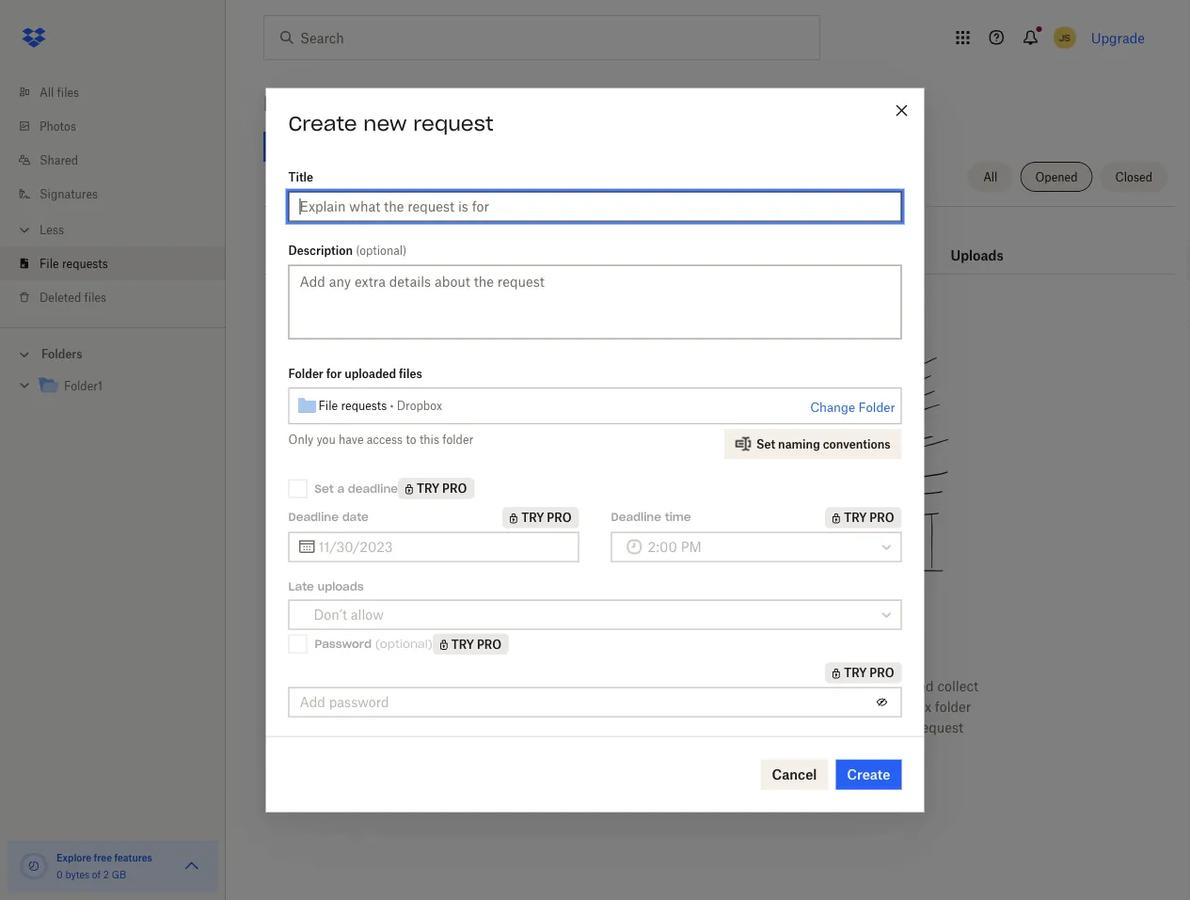 Task type: locate. For each thing, give the bounding box(es) containing it.
folder inside the request files from anyone, whether they have a dropbox account or not, and collect them in your dropbox. files will be automatically organized into a dropbox folder you choose. your privacy is important, so those who upload to your file request cannot access your dropbox account.
[[935, 699, 971, 715]]

file up title
[[264, 90, 300, 117]]

closed
[[1116, 170, 1153, 184]]

files up photos
[[57, 85, 79, 99]]

folder
[[288, 367, 324, 381], [859, 400, 896, 415]]

description ( optional )
[[288, 244, 407, 258]]

0 vertical spatial )
[[403, 244, 407, 258]]

1 horizontal spatial request
[[917, 720, 964, 736]]

0 horizontal spatial set
[[315, 481, 334, 496]]

optional right description
[[360, 244, 403, 258]]

files inside the request files from anyone, whether they have a dropbox account or not, and collect them in your dropbox. files will be automatically organized into a dropbox folder you choose. your privacy is important, so those who upload to your file request cannot access your dropbox account.
[[515, 678, 541, 694]]

0 vertical spatial have
[[339, 433, 364, 447]]

0 horizontal spatial file
[[40, 256, 59, 271]]

1 horizontal spatial a
[[747, 678, 754, 694]]

0 vertical spatial set
[[757, 437, 776, 451]]

to down into
[[847, 720, 859, 736]]

0 horizontal spatial (
[[356, 244, 360, 258]]

file requests up title
[[264, 90, 402, 117]]

all
[[40, 85, 54, 99], [984, 170, 998, 184]]

•
[[390, 399, 394, 413]]

of
[[92, 869, 101, 881]]

1 vertical spatial folder
[[859, 400, 896, 415]]

request files from anyone, whether they have a dropbox account or not, and collect them in your dropbox. files will be automatically organized into a dropbox folder you choose. your privacy is important, so those who upload to your file request cannot access your dropbox account.
[[460, 678, 979, 756]]

0 horizontal spatial file requests
[[40, 256, 108, 271]]

from up automatically
[[725, 631, 776, 657]]

choose.
[[501, 720, 548, 736]]

2 vertical spatial file
[[319, 399, 338, 413]]

0 horizontal spatial have
[[339, 433, 364, 447]]

you down them
[[475, 720, 498, 736]]

1 horizontal spatial you
[[475, 720, 498, 736]]

file requests up the 'deleted files'
[[40, 256, 108, 271]]

optional for password ( optional )
[[380, 637, 428, 651]]

pro trial element
[[745, 244, 775, 266], [398, 478, 475, 499], [503, 507, 579, 528], [826, 507, 902, 528], [433, 634, 509, 655], [826, 662, 902, 684]]

folder right the this
[[443, 433, 474, 447]]

your
[[519, 699, 546, 715], [863, 720, 890, 736], [695, 740, 722, 756]]

have down file requests • dropbox
[[339, 433, 364, 447]]

bytes
[[65, 869, 90, 881]]

file down for
[[319, 399, 338, 413]]

1 vertical spatial file requests
[[40, 256, 108, 271]]

a right into
[[868, 699, 875, 715]]

shared link
[[15, 143, 226, 177]]

all up photos
[[40, 85, 54, 99]]

0 horizontal spatial column header
[[842, 221, 917, 266]]

those
[[733, 720, 767, 736]]

files right uploaded
[[399, 367, 422, 381]]

set inside button
[[757, 437, 776, 451]]

requests left •
[[341, 399, 387, 413]]

have up automatically
[[714, 678, 743, 694]]

explore
[[56, 852, 91, 864]]

1 horizontal spatial column header
[[951, 221, 1026, 266]]

change
[[811, 400, 856, 415]]

) for description ( optional )
[[403, 244, 407, 258]]

you right only
[[317, 433, 336, 447]]

have inside create new request dialog
[[339, 433, 364, 447]]

files right deleted
[[84, 290, 106, 304]]

from inside the request files from anyone, whether they have a dropbox account or not, and collect them in your dropbox. files will be automatically organized into a dropbox folder you choose. your privacy is important, so those who upload to your file request cannot access your dropbox account.
[[544, 678, 574, 694]]

1 horizontal spatial set
[[757, 437, 776, 451]]

create down into
[[847, 767, 891, 783]]

folder left for
[[288, 367, 324, 381]]

pro left deadline time
[[547, 511, 572, 525]]

1 vertical spatial to
[[847, 720, 859, 736]]

0 vertical spatial from
[[725, 631, 776, 657]]

) for password ( optional )
[[428, 637, 433, 651]]

upgrade
[[1091, 30, 1145, 46]]

pro up the request
[[477, 638, 502, 652]]

1 horizontal spatial access
[[649, 740, 691, 756]]

a inside dialog
[[337, 481, 345, 496]]

optional for description ( optional )
[[360, 244, 403, 258]]

0 horizontal spatial your
[[519, 699, 546, 715]]

1 horizontal spatial )
[[428, 637, 433, 651]]

you
[[317, 433, 336, 447], [475, 720, 498, 736]]

file
[[894, 720, 913, 736]]

2 vertical spatial a
[[868, 699, 875, 715]]

create
[[288, 111, 357, 137], [847, 767, 891, 783]]

2 vertical spatial your
[[695, 740, 722, 756]]

pro
[[442, 482, 467, 496], [547, 511, 572, 525], [870, 511, 895, 525], [477, 638, 502, 652], [870, 666, 895, 680]]

you inside create new request dialog
[[317, 433, 336, 447]]

who
[[771, 720, 797, 736]]

0 vertical spatial create
[[288, 111, 357, 137]]

set left naming on the right of the page
[[757, 437, 776, 451]]

row
[[264, 214, 1176, 275]]

folders button
[[0, 340, 226, 368]]

have inside the request files from anyone, whether they have a dropbox account or not, and collect them in your dropbox. files will be automatically organized into a dropbox folder you choose. your privacy is important, so those who upload to your file request cannot access your dropbox account.
[[714, 678, 743, 694]]

0 horizontal spatial from
[[544, 678, 574, 694]]

None text field
[[319, 537, 568, 558]]

folder down "collect"
[[935, 699, 971, 715]]

uploaded
[[345, 367, 396, 381]]

1 vertical spatial optional
[[380, 637, 428, 651]]

have
[[339, 433, 364, 447], [714, 678, 743, 694]]

1 vertical spatial request
[[917, 720, 964, 736]]

( right description
[[356, 244, 360, 258]]

0 horizontal spatial )
[[403, 244, 407, 258]]

optional right password
[[380, 637, 428, 651]]

0 vertical spatial optional
[[360, 244, 403, 258]]

0 horizontal spatial create
[[288, 111, 357, 137]]

1 vertical spatial )
[[428, 637, 433, 651]]

file
[[264, 90, 300, 117], [40, 256, 59, 271], [319, 399, 338, 413]]

list
[[0, 64, 226, 328]]

from for anyone,
[[544, 678, 574, 694]]

folder inside 'button'
[[859, 400, 896, 415]]

1 horizontal spatial to
[[847, 720, 859, 736]]

0 horizontal spatial folder
[[443, 433, 474, 447]]

1 vertical spatial create
[[847, 767, 891, 783]]

0 vertical spatial a
[[337, 481, 345, 496]]

0 horizontal spatial all
[[40, 85, 54, 99]]

1 vertical spatial from
[[544, 678, 574, 694]]

) right password
[[428, 637, 433, 651]]

1 horizontal spatial file requests
[[264, 90, 402, 117]]

create inside button
[[847, 767, 891, 783]]

whether
[[629, 678, 680, 694]]

files inside create new request dialog
[[399, 367, 422, 381]]

1 horizontal spatial all
[[984, 170, 998, 184]]

1 vertical spatial requests
[[62, 256, 108, 271]]

request
[[414, 111, 494, 137], [917, 720, 964, 736]]

less image
[[15, 221, 34, 240]]

conventions
[[823, 437, 891, 451]]

description
[[288, 244, 353, 258]]

deadline left 'time'
[[611, 510, 662, 525]]

column header
[[842, 221, 917, 266], [951, 221, 1026, 266]]

folder1 link
[[38, 374, 211, 400]]

privacy
[[584, 720, 628, 736]]

cannot
[[603, 740, 646, 756]]

0 vertical spatial (
[[356, 244, 360, 258]]

a up deadline date
[[337, 481, 345, 496]]

your
[[552, 720, 580, 736]]

1 horizontal spatial from
[[725, 631, 776, 657]]

files up in
[[515, 678, 541, 694]]

0 vertical spatial you
[[317, 433, 336, 447]]

pro right deadline
[[442, 482, 467, 496]]

0 horizontal spatial a
[[337, 481, 345, 496]]

all for all files
[[40, 85, 54, 99]]

( right password
[[375, 637, 380, 651]]

2 horizontal spatial your
[[863, 720, 890, 736]]

dropbox up organized on the right
[[758, 678, 811, 694]]

0 vertical spatial to
[[406, 433, 417, 447]]

title
[[288, 170, 313, 185]]

all button
[[969, 162, 1013, 192]]

list containing all files
[[0, 64, 226, 328]]

1 vertical spatial your
[[863, 720, 890, 736]]

new
[[364, 111, 407, 137]]

access down file requests • dropbox
[[367, 433, 403, 447]]

your left file
[[863, 720, 890, 736]]

dropbox down those
[[726, 740, 779, 756]]

1 column header from the left
[[842, 221, 917, 266]]

optional
[[360, 244, 403, 258], [380, 637, 428, 651]]

file requests • dropbox
[[319, 399, 442, 413]]

0 vertical spatial folder
[[443, 433, 474, 447]]

from up dropbox.
[[544, 678, 574, 694]]

set up deadline date
[[315, 481, 334, 496]]

1 vertical spatial access
[[649, 740, 691, 756]]

from
[[725, 631, 776, 657], [544, 678, 574, 694]]

access inside the request files from anyone, whether they have a dropbox account or not, and collect them in your dropbox. files will be automatically organized into a dropbox folder you choose. your privacy is important, so those who upload to your file request cannot access your dropbox account.
[[649, 740, 691, 756]]

closed button
[[1101, 162, 1168, 192]]

to left the this
[[406, 433, 417, 447]]

need
[[541, 631, 597, 657]]

anyone,
[[577, 678, 625, 694]]

create up title
[[288, 111, 357, 137]]

1 vertical spatial you
[[475, 720, 498, 736]]

1 vertical spatial have
[[714, 678, 743, 694]]

1 horizontal spatial (
[[375, 637, 380, 651]]

request right file
[[917, 720, 964, 736]]

2 deadline from the left
[[611, 510, 662, 525]]

file down less
[[40, 256, 59, 271]]

try pro
[[417, 482, 467, 496], [522, 511, 572, 525], [844, 511, 895, 525], [452, 638, 502, 652], [844, 666, 895, 680]]

file inside create new request dialog
[[319, 399, 338, 413]]

so
[[715, 720, 729, 736]]

your up the choose.
[[519, 699, 546, 715]]

a
[[337, 481, 345, 496], [747, 678, 754, 694], [868, 699, 875, 715]]

1 vertical spatial all
[[984, 170, 998, 184]]

all inside list
[[40, 85, 54, 99]]

0 horizontal spatial to
[[406, 433, 417, 447]]

0 vertical spatial request
[[414, 111, 494, 137]]

0 horizontal spatial deadline
[[288, 510, 339, 525]]

requests up the 'deleted files'
[[62, 256, 108, 271]]

pro left the and
[[870, 666, 895, 680]]

be
[[668, 699, 683, 715]]

1 horizontal spatial folder
[[859, 400, 896, 415]]

0 horizontal spatial you
[[317, 433, 336, 447]]

set
[[757, 437, 776, 451], [315, 481, 334, 496]]

1 horizontal spatial folder
[[935, 699, 971, 715]]

dropbox
[[397, 399, 442, 413], [758, 678, 811, 694], [879, 699, 932, 715], [726, 740, 779, 756]]

they
[[684, 678, 710, 694]]

deadline left date
[[288, 510, 339, 525]]

1 horizontal spatial deadline
[[611, 510, 662, 525]]

file requests
[[264, 90, 402, 117], [40, 256, 108, 271]]

) right description
[[403, 244, 407, 258]]

1 horizontal spatial have
[[714, 678, 743, 694]]

for
[[326, 367, 342, 381]]

all inside "button"
[[984, 170, 998, 184]]

0 horizontal spatial request
[[414, 111, 494, 137]]

1 vertical spatial folder
[[935, 699, 971, 715]]

2
[[103, 869, 109, 881]]

0 vertical spatial all
[[40, 85, 54, 99]]

1 vertical spatial (
[[375, 637, 380, 651]]

naming
[[778, 437, 820, 451]]

files for deleted files
[[84, 290, 106, 304]]

something
[[604, 631, 718, 657]]

1 deadline from the left
[[288, 510, 339, 525]]

signatures
[[40, 187, 98, 201]]

0 horizontal spatial access
[[367, 433, 403, 447]]

Add any extra details about the request text field
[[288, 265, 902, 339]]

files
[[610, 699, 639, 715]]

opened
[[1036, 170, 1078, 184]]

0 vertical spatial file requests
[[264, 90, 402, 117]]

0 vertical spatial access
[[367, 433, 403, 447]]

folder up "conventions"
[[859, 400, 896, 415]]

1 horizontal spatial create
[[847, 767, 891, 783]]

requests up title
[[306, 90, 402, 117]]

access down important,
[[649, 740, 691, 756]]

dropbox right •
[[397, 399, 442, 413]]

2 horizontal spatial file
[[319, 399, 338, 413]]

all left opened button
[[984, 170, 998, 184]]

1 vertical spatial a
[[747, 678, 754, 694]]

late
[[288, 579, 314, 594]]

deadline for deadline date
[[288, 510, 339, 525]]

explore free features 0 bytes of 2 gb
[[56, 852, 152, 881]]

0 vertical spatial folder
[[288, 367, 324, 381]]

access
[[367, 433, 403, 447], [649, 740, 691, 756]]

1 horizontal spatial file
[[264, 90, 300, 117]]

from for someone?
[[725, 631, 776, 657]]

2 vertical spatial requests
[[341, 399, 387, 413]]

uploads
[[318, 579, 364, 594]]

try
[[417, 482, 440, 496], [522, 511, 544, 525], [844, 511, 867, 525], [452, 638, 474, 652], [844, 666, 867, 680]]

deadline time
[[611, 510, 691, 525]]

your down so
[[695, 740, 722, 756]]

request right new
[[414, 111, 494, 137]]

photos
[[40, 119, 76, 133]]

all for all
[[984, 170, 998, 184]]

1 vertical spatial file
[[40, 256, 59, 271]]

to inside create new request dialog
[[406, 433, 417, 447]]

a up automatically
[[747, 678, 754, 694]]

1 vertical spatial set
[[315, 481, 334, 496]]

)
[[403, 244, 407, 258], [428, 637, 433, 651]]



Task type: vqa. For each thing, say whether or not it's contained in the screenshot.
CHANGE FONT
no



Task type: describe. For each thing, give the bounding box(es) containing it.
file requests inside list item
[[40, 256, 108, 271]]

( for password
[[375, 637, 380, 651]]

and
[[911, 678, 934, 694]]

someone?
[[783, 631, 898, 657]]

requests inside create new request dialog
[[341, 399, 387, 413]]

time
[[665, 510, 691, 525]]

password ( optional )
[[315, 637, 433, 651]]

deadline
[[348, 481, 398, 496]]

0 vertical spatial file
[[264, 90, 300, 117]]

this
[[420, 433, 440, 447]]

file requests link
[[15, 247, 226, 280]]

0 vertical spatial requests
[[306, 90, 402, 117]]

files for request files from anyone, whether they have a dropbox account or not, and collect them in your dropbox. files will be automatically organized into a dropbox folder you choose. your privacy is important, so those who upload to your file request cannot access your dropbox account.
[[515, 678, 541, 694]]

need something from someone?
[[541, 631, 898, 657]]

folder for uploaded files
[[288, 367, 422, 381]]

change folder
[[811, 400, 896, 415]]

upload
[[801, 720, 843, 736]]

set naming conventions
[[757, 437, 891, 451]]

set for set naming conventions
[[757, 437, 776, 451]]

less
[[40, 223, 64, 237]]

password
[[315, 637, 372, 651]]

created
[[515, 247, 567, 263]]

row containing name
[[264, 214, 1176, 275]]

0 horizontal spatial folder
[[288, 367, 324, 381]]

create new request dialog
[[266, 88, 925, 813]]

deadline for deadline time
[[611, 510, 662, 525]]

opened button
[[1021, 162, 1093, 192]]

set naming conventions button
[[725, 429, 902, 459]]

0 vertical spatial your
[[519, 699, 546, 715]]

pro down "conventions"
[[870, 511, 895, 525]]

2 column header from the left
[[951, 221, 1026, 266]]

file inside list item
[[40, 256, 59, 271]]

account
[[814, 678, 864, 694]]

dropbox image
[[15, 19, 53, 56]]

into
[[840, 699, 864, 715]]

0
[[56, 869, 63, 881]]

( for description
[[356, 244, 360, 258]]

request inside the request files from anyone, whether they have a dropbox account or not, and collect them in your dropbox. files will be automatically organized into a dropbox folder you choose. your privacy is important, so those who upload to your file request cannot access your dropbox account.
[[917, 720, 964, 736]]

deadline date
[[288, 510, 369, 525]]

files for all files
[[57, 85, 79, 99]]

create for create
[[847, 767, 891, 783]]

2 horizontal spatial a
[[868, 699, 875, 715]]

collect
[[938, 678, 979, 694]]

important,
[[646, 720, 712, 736]]

request inside create new request dialog
[[414, 111, 494, 137]]

automatically
[[687, 699, 771, 715]]

create new request
[[288, 111, 494, 137]]

set for set a deadline
[[315, 481, 334, 496]]

is
[[632, 720, 642, 736]]

created button
[[515, 244, 567, 266]]

account.
[[782, 740, 836, 756]]

deleted
[[40, 290, 81, 304]]

upgrade link
[[1091, 30, 1145, 46]]

you inside the request files from anyone, whether they have a dropbox account or not, and collect them in your dropbox. files will be automatically organized into a dropbox folder you choose. your privacy is important, so those who upload to your file request cannot access your dropbox account.
[[475, 720, 498, 736]]

cancel button
[[761, 760, 829, 790]]

1 horizontal spatial your
[[695, 740, 722, 756]]

deleted files link
[[15, 280, 226, 314]]

requests inside file requests link
[[62, 256, 108, 271]]

access inside create new request dialog
[[367, 433, 403, 447]]

photos link
[[15, 109, 226, 143]]

create button
[[836, 760, 902, 790]]

not,
[[884, 678, 907, 694]]

cancel
[[772, 767, 817, 783]]

dropbox.
[[550, 699, 606, 715]]

all files link
[[15, 75, 226, 109]]

quota usage element
[[19, 852, 49, 882]]

folders
[[41, 347, 82, 361]]

signatures link
[[15, 177, 226, 211]]

folder inside create new request dialog
[[443, 433, 474, 447]]

request
[[460, 678, 511, 694]]

set a deadline
[[315, 481, 398, 496]]

folder1
[[64, 379, 103, 393]]

change folder button
[[811, 396, 896, 418]]

them
[[468, 699, 500, 715]]

file requests list item
[[0, 247, 226, 280]]

features
[[114, 852, 152, 864]]

date
[[342, 510, 369, 525]]

only you have access to this folder
[[288, 433, 474, 447]]

late uploads
[[288, 579, 364, 594]]

gb
[[112, 869, 126, 881]]

dropbox up file
[[879, 699, 932, 715]]

will
[[642, 699, 664, 715]]

deleted files
[[40, 290, 106, 304]]

to inside the request files from anyone, whether they have a dropbox account or not, and collect them in your dropbox. files will be automatically organized into a dropbox folder you choose. your privacy is important, so those who upload to your file request cannot access your dropbox account.
[[847, 720, 859, 736]]

shared
[[40, 153, 78, 167]]

dropbox inside create new request dialog
[[397, 399, 442, 413]]

all files
[[40, 85, 79, 99]]

name
[[279, 247, 317, 263]]

organized
[[775, 699, 837, 715]]

Add password password field
[[300, 692, 867, 713]]

free
[[94, 852, 112, 864]]

Title text field
[[300, 196, 891, 217]]

or
[[868, 678, 880, 694]]

create for create new request
[[288, 111, 357, 137]]



